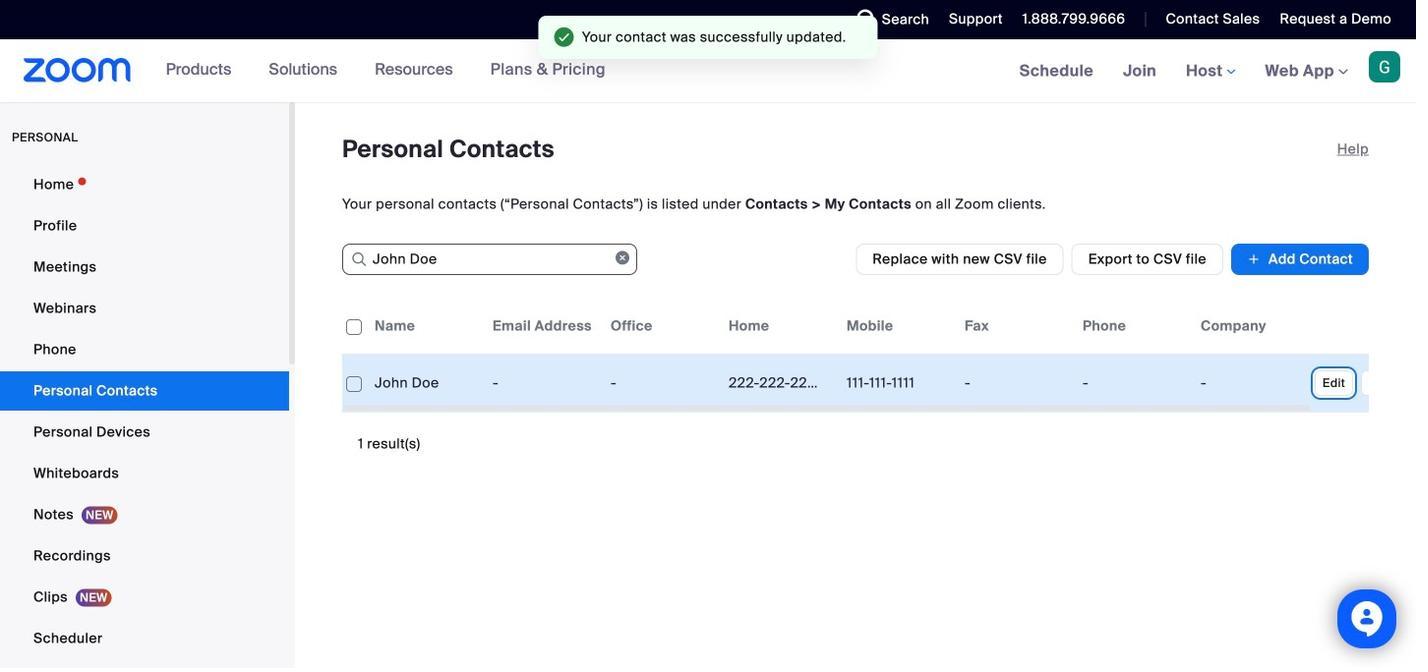 Task type: vqa. For each thing, say whether or not it's contained in the screenshot.
How do I manage registrations in Zoom Webinars?'s Zoom
no



Task type: locate. For each thing, give the bounding box(es) containing it.
profile picture image
[[1369, 51, 1400, 83]]

application
[[342, 299, 1416, 413]]

2 cell from the left
[[1075, 364, 1193, 403]]

success image
[[554, 28, 574, 47]]

3 cell from the left
[[1193, 364, 1311, 403]]

personal menu menu
[[0, 165, 289, 669]]

banner
[[0, 39, 1416, 104]]

cell
[[957, 364, 1075, 403], [1075, 364, 1193, 403], [1193, 364, 1311, 403]]



Task type: describe. For each thing, give the bounding box(es) containing it.
meetings navigation
[[1005, 39, 1416, 104]]

product information navigation
[[151, 39, 620, 102]]

zoom logo image
[[24, 58, 131, 83]]

add image
[[1247, 250, 1261, 269]]

1 cell from the left
[[957, 364, 1075, 403]]

Search Contacts Input text field
[[342, 244, 637, 275]]



